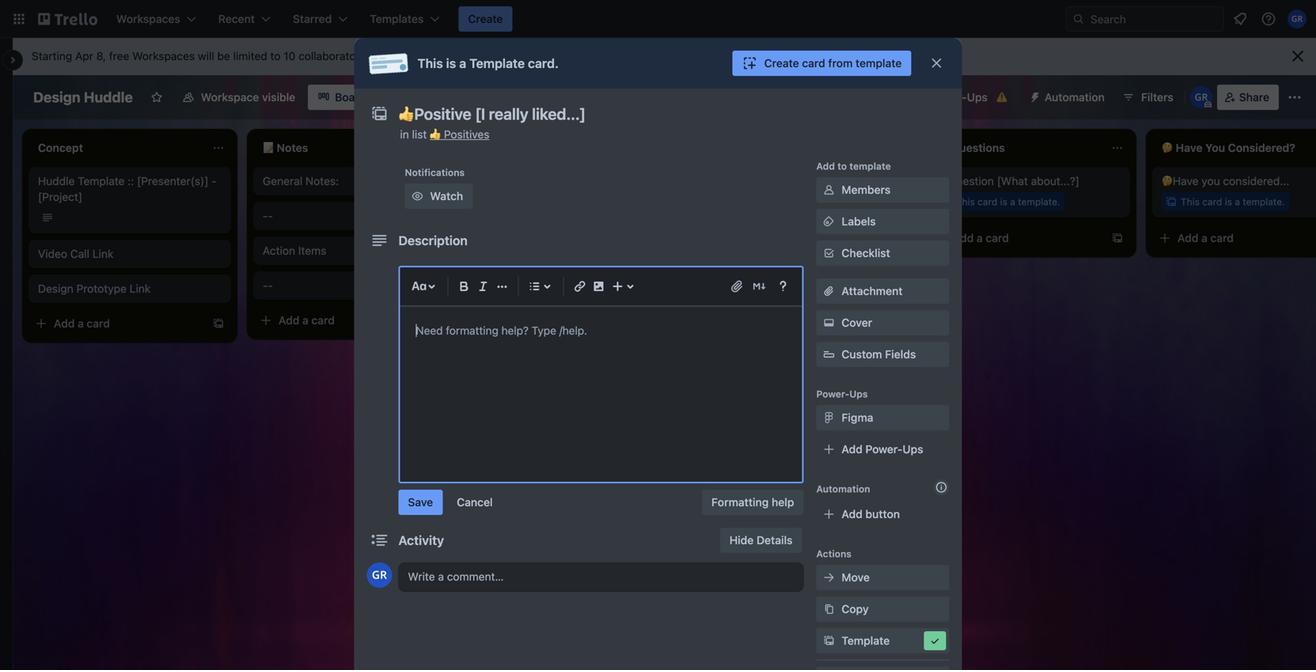 Task type: describe. For each thing, give the bounding box(es) containing it.
2 horizontal spatial create from template… image
[[1112, 232, 1124, 245]]

watch
[[430, 190, 463, 203]]

0 horizontal spatial automation
[[817, 484, 871, 495]]

1 horizontal spatial create from template… image
[[887, 232, 900, 245]]

ups inside button
[[968, 91, 988, 104]]

formatting help
[[712, 496, 795, 509]]

positives
[[444, 128, 490, 141]]

1 template. from the left
[[794, 196, 836, 207]]

actions
[[817, 549, 852, 560]]

template inside "button"
[[856, 57, 902, 70]]

action
[[263, 244, 295, 257]]

cancel button
[[448, 490, 503, 516]]

custom fields button
[[817, 347, 950, 363]]

design prototype link
[[38, 282, 151, 295]]

sm image for automation
[[1023, 85, 1045, 107]]

limited
[[233, 49, 268, 63]]

::
[[128, 175, 134, 188]]

🙋question
[[938, 175, 995, 188]]

show menu image
[[1288, 89, 1303, 105]]

huddle template :: [presenter(s)] - [project] link
[[38, 173, 222, 205]]

collaborators.
[[299, 49, 369, 63]]

[what
[[998, 175, 1029, 188]]

sure
[[815, 175, 837, 188]]

list
[[412, 128, 427, 141]]

🤔have you considered... link
[[1162, 173, 1317, 189]]

action items link
[[263, 243, 447, 259]]

attachment
[[842, 285, 903, 298]]

items
[[298, 244, 327, 257]]

2 -- from the top
[[263, 279, 273, 292]]

hide details
[[730, 534, 793, 547]]

learn more about collaborator limits link
[[372, 49, 556, 63]]

sm image for figma
[[822, 410, 837, 426]]

workspace
[[201, 91, 259, 104]]

save button
[[399, 490, 443, 516]]

move link
[[817, 565, 950, 591]]

cover
[[842, 316, 873, 329]]

custom
[[842, 348, 883, 361]]

button
[[866, 508, 901, 521]]

share
[[1240, 91, 1270, 104]]

8,
[[96, 49, 106, 63]]

lists image
[[525, 277, 544, 296]]

video call link
[[38, 247, 114, 261]]

👎negative [i'm not sure about...]
[[713, 175, 883, 188]]

notifications
[[405, 167, 465, 178]]

automation button
[[1023, 85, 1115, 110]]

sm image inside "template" button
[[928, 634, 944, 649]]

prototype
[[76, 282, 127, 295]]

in list 👍 positives
[[400, 128, 490, 141]]

customize views image
[[384, 89, 399, 105]]

action items
[[263, 244, 327, 257]]

sm image for cover
[[822, 315, 837, 331]]

link for video call link
[[92, 247, 114, 261]]

- inside huddle template :: [presenter(s)] - [project]
[[212, 175, 217, 188]]

this is a template card.
[[418, 56, 559, 71]]

add down design prototype link
[[54, 317, 75, 330]]

this card is a template. for 🤔have you considered...
[[1181, 196, 1286, 207]]

more formatting image
[[493, 277, 512, 296]]

huddle template :: [presenter(s)] - [project]
[[38, 175, 217, 204]]

more
[[404, 49, 430, 63]]

starting apr 8, free workspaces will be limited to 10 collaborators. learn more about collaborator limits
[[32, 49, 556, 63]]

board
[[335, 91, 366, 104]]

card inside "button"
[[802, 57, 826, 70]]

power-ups inside button
[[930, 91, 988, 104]]

this card is a template. for 🙋question [what about...?]
[[957, 196, 1061, 207]]

members
[[842, 183, 891, 196]]

general
[[263, 175, 303, 188]]

add left the button
[[842, 508, 863, 521]]

add a card for create from template… icon to the left add a card button
[[54, 317, 110, 330]]

add down action items
[[279, 314, 300, 327]]

formatting help link
[[702, 490, 804, 516]]

help
[[772, 496, 795, 509]]

a down you
[[1202, 232, 1208, 245]]

from
[[829, 57, 853, 70]]

cancel
[[457, 496, 493, 509]]

👍
[[430, 128, 441, 141]]

[project]
[[38, 190, 82, 204]]

free
[[109, 49, 129, 63]]

call
[[70, 247, 90, 261]]

create from template… image
[[437, 314, 450, 327]]

save
[[408, 496, 433, 509]]

open help dialog image
[[774, 277, 793, 296]]

1 horizontal spatial ups
[[903, 443, 924, 456]]

hide
[[730, 534, 754, 547]]

create for create
[[468, 12, 503, 25]]

workspace visible button
[[173, 85, 305, 110]]

labels
[[842, 215, 876, 228]]

👍 positives link
[[430, 128, 490, 141]]

about...]
[[840, 175, 883, 188]]

Board name text field
[[25, 85, 141, 110]]

Write a comment text field
[[399, 563, 804, 592]]

move
[[842, 571, 870, 584]]

this down 🙋question
[[957, 196, 976, 207]]

1 horizontal spatial power-
[[866, 443, 903, 456]]

add a card for add a card button related to the rightmost create from template… icon
[[953, 232, 1010, 245]]

👎negative
[[713, 175, 769, 188]]

🤔have
[[1162, 175, 1199, 188]]

this down 👎negative
[[732, 196, 751, 207]]

1 horizontal spatial to
[[838, 161, 848, 172]]

sm image for move
[[822, 570, 837, 586]]

is down 🤔have you considered... at the right top of page
[[1226, 196, 1233, 207]]

create card from template
[[765, 57, 902, 70]]

members link
[[817, 177, 950, 203]]

design for design prototype link
[[38, 282, 73, 295]]

add power-ups
[[842, 443, 924, 456]]

add a card button for create from template… image
[[253, 308, 428, 333]]

is right more at left top
[[446, 56, 456, 71]]

card.
[[528, 56, 559, 71]]

create card from template button
[[733, 51, 912, 76]]

starting
[[32, 49, 72, 63]]

fields
[[886, 348, 917, 361]]

1 vertical spatial template
[[850, 161, 892, 172]]



Task type: locate. For each thing, give the bounding box(es) containing it.
sm image
[[822, 182, 837, 198], [410, 188, 426, 204], [822, 214, 837, 230], [822, 410, 837, 426], [822, 570, 837, 586], [822, 634, 837, 649]]

None text field
[[391, 100, 913, 128]]

this card is a template. down 🤔have you considered... link at top
[[1181, 196, 1286, 207]]

[presenter(s)]
[[137, 175, 209, 188]]

link image
[[571, 277, 590, 296]]

sm image for members
[[822, 182, 837, 198]]

add a card down 🙋question
[[953, 232, 1010, 245]]

power-ups
[[930, 91, 988, 104], [817, 389, 868, 400]]

design inside board name text box
[[33, 89, 81, 106]]

sm image inside watch button
[[410, 188, 426, 204]]

template. for 🤔have you considered...
[[1244, 196, 1286, 207]]

watch button
[[405, 184, 473, 209]]

0 horizontal spatial power-ups
[[817, 389, 868, 400]]

attach and insert link image
[[730, 279, 746, 295]]

add a card down design prototype link
[[54, 317, 110, 330]]

-- link up action items link
[[263, 208, 447, 224]]

this right learn
[[418, 56, 443, 71]]

sm image left cover at the top of the page
[[822, 315, 837, 331]]

1 horizontal spatial create
[[765, 57, 800, 70]]

power-ups button
[[899, 85, 1020, 110]]

2 this card is a template. from the left
[[957, 196, 1061, 207]]

checklist
[[842, 247, 891, 260]]

sm image left figma
[[822, 410, 837, 426]]

sm image inside labels link
[[822, 214, 837, 230]]

0 vertical spatial template
[[856, 57, 902, 70]]

create inside "button"
[[765, 57, 800, 70]]

2 horizontal spatial this card is a template.
[[1181, 196, 1286, 207]]

add a card button down action items link
[[253, 308, 428, 333]]

0 horizontal spatial create
[[468, 12, 503, 25]]

hide details link
[[720, 528, 803, 554]]

video
[[38, 247, 67, 261]]

2 -- link from the top
[[263, 278, 447, 294]]

add a card button down design prototype link link
[[29, 311, 203, 337]]

0 vertical spatial greg robinson (gregrobinson96) image
[[1288, 10, 1307, 29]]

add button button
[[817, 502, 950, 527]]

1 vertical spatial huddle
[[38, 175, 75, 188]]

this card is a template. down 🙋question [what about...?]
[[957, 196, 1061, 207]]

0 vertical spatial -- link
[[263, 208, 447, 224]]

sm image down copy link
[[822, 634, 837, 649]]

template inside button
[[842, 635, 890, 648]]

2 horizontal spatial power-
[[930, 91, 968, 104]]

sm image inside members link
[[822, 182, 837, 198]]

sm image left copy
[[822, 602, 837, 618]]

filters button
[[1118, 85, 1179, 110]]

sm image inside automation button
[[1023, 85, 1045, 107]]

1 vertical spatial --
[[263, 279, 273, 292]]

create inside button
[[468, 12, 503, 25]]

0 horizontal spatial template
[[78, 175, 125, 188]]

star or unstar board image
[[150, 91, 163, 104]]

sm image inside copy link
[[822, 602, 837, 618]]

about
[[433, 49, 462, 63]]

design
[[33, 89, 81, 106], [38, 282, 73, 295]]

sm image inside move 'link'
[[822, 570, 837, 586]]

design prototype link link
[[38, 281, 222, 297]]

huddle inside huddle template :: [presenter(s)] - [project]
[[38, 175, 75, 188]]

copy
[[842, 603, 869, 616]]

not
[[795, 175, 812, 188]]

1 vertical spatial template
[[78, 175, 125, 188]]

template down copy
[[842, 635, 890, 648]]

automation left filters button
[[1045, 91, 1105, 104]]

0 vertical spatial power-
[[930, 91, 968, 104]]

this card is a template.
[[732, 196, 836, 207], [957, 196, 1061, 207], [1181, 196, 1286, 207]]

add a card button down [what
[[928, 226, 1102, 251]]

create
[[468, 12, 503, 25], [765, 57, 800, 70]]

1 vertical spatial power-
[[817, 389, 850, 400]]

sm image left labels
[[822, 214, 837, 230]]

copy link
[[817, 597, 950, 622]]

1 -- link from the top
[[263, 208, 447, 224]]

Main content area, start typing to enter text. text field
[[416, 322, 787, 341]]

0 horizontal spatial template.
[[794, 196, 836, 207]]

1 horizontal spatial this card is a template.
[[957, 196, 1061, 207]]

a down design prototype link
[[78, 317, 84, 330]]

1 vertical spatial power-ups
[[817, 389, 868, 400]]

template right from
[[856, 57, 902, 70]]

link down video call link link
[[130, 282, 151, 295]]

🤔have you considered...
[[1162, 175, 1290, 188]]

activity
[[399, 533, 444, 548]]

visible
[[262, 91, 296, 104]]

sm image for labels
[[822, 214, 837, 230]]

1 vertical spatial to
[[838, 161, 848, 172]]

huddle up [project]
[[38, 175, 75, 188]]

sm image down actions
[[822, 570, 837, 586]]

board link
[[308, 85, 376, 110]]

-- link down action items link
[[263, 278, 447, 294]]

in
[[400, 128, 409, 141]]

0 vertical spatial automation
[[1045, 91, 1105, 104]]

1 vertical spatial create
[[765, 57, 800, 70]]

a down [what
[[1011, 196, 1016, 207]]

a down items
[[303, 314, 309, 327]]

cover link
[[817, 310, 950, 336]]

apr
[[75, 49, 93, 63]]

add button
[[842, 508, 901, 521]]

template button
[[817, 629, 950, 654]]

editor toolbar toolbar
[[407, 274, 796, 299]]

1 vertical spatial ups
[[850, 389, 868, 400]]

0 horizontal spatial this card is a template.
[[732, 196, 836, 207]]

design huddle
[[33, 89, 133, 106]]

a down 🤔have you considered... link at top
[[1236, 196, 1241, 207]]

italic ⌘i image
[[474, 277, 493, 296]]

to up about...]
[[838, 161, 848, 172]]

template. down 🙋question [what about...?] link
[[1019, 196, 1061, 207]]

add down figma
[[842, 443, 863, 456]]

0 horizontal spatial greg robinson (gregrobinson96) image
[[1191, 86, 1213, 108]]

create from template… image
[[887, 232, 900, 245], [1112, 232, 1124, 245], [212, 318, 225, 330]]

design down starting
[[33, 89, 81, 106]]

0 vertical spatial create
[[468, 12, 503, 25]]

ups
[[968, 91, 988, 104], [850, 389, 868, 400], [903, 443, 924, 456]]

a down 🙋question
[[977, 232, 983, 245]]

2 template. from the left
[[1019, 196, 1061, 207]]

Search field
[[1086, 7, 1224, 31]]

sm image
[[1023, 85, 1045, 107], [822, 315, 837, 331], [822, 602, 837, 618], [928, 634, 944, 649]]

sm image for copy
[[822, 602, 837, 618]]

considered...
[[1224, 175, 1290, 188]]

card
[[802, 57, 826, 70], [753, 196, 773, 207], [978, 196, 998, 207], [1203, 196, 1223, 207], [986, 232, 1010, 245], [1211, 232, 1234, 245], [312, 314, 335, 327], [87, 317, 110, 330]]

add down 🤔have
[[1178, 232, 1199, 245]]

design for design huddle
[[33, 89, 81, 106]]

2 vertical spatial power-
[[866, 443, 903, 456]]

huddle down 8, at the top of page
[[84, 89, 133, 106]]

1 vertical spatial automation
[[817, 484, 871, 495]]

0 vertical spatial power-ups
[[930, 91, 988, 104]]

template down create button
[[470, 56, 525, 71]]

1 horizontal spatial greg robinson (gregrobinson96) image
[[1288, 10, 1307, 29]]

a down [i'm
[[786, 196, 791, 207]]

sm image for watch
[[410, 188, 426, 204]]

to left 10
[[271, 49, 281, 63]]

notes:
[[306, 175, 339, 188]]

-- down action
[[263, 279, 273, 292]]

0 horizontal spatial power-
[[817, 389, 850, 400]]

text styles image
[[410, 277, 429, 296]]

1 horizontal spatial link
[[130, 282, 151, 295]]

workspaces
[[132, 49, 195, 63]]

template. for 🙋question [what about...?]
[[1019, 196, 1061, 207]]

design down video at top
[[38, 282, 73, 295]]

checklist button
[[817, 241, 950, 266]]

view markdown image
[[752, 279, 768, 295]]

huddle inside board name text box
[[84, 89, 133, 106]]

10
[[284, 49, 296, 63]]

huddle
[[84, 89, 133, 106], [38, 175, 75, 188]]

open information menu image
[[1261, 11, 1277, 27]]

-
[[212, 175, 217, 188], [263, 209, 268, 223], [268, 209, 273, 223], [263, 279, 268, 292], [268, 279, 273, 292]]

1 this card is a template. from the left
[[732, 196, 836, 207]]

2 horizontal spatial ups
[[968, 91, 988, 104]]

primary element
[[0, 0, 1317, 38]]

1 vertical spatial design
[[38, 282, 73, 295]]

-- up action
[[263, 209, 273, 223]]

add a card button down 🤔have you considered... link at top
[[1153, 226, 1317, 251]]

sm image for template
[[822, 634, 837, 649]]

0 vertical spatial ups
[[968, 91, 988, 104]]

template
[[856, 57, 902, 70], [850, 161, 892, 172]]

1 vertical spatial link
[[130, 282, 151, 295]]

is
[[446, 56, 456, 71], [776, 196, 783, 207], [1001, 196, 1008, 207], [1226, 196, 1233, 207]]

general notes: link
[[263, 173, 447, 189]]

is down 🙋question [what about...?]
[[1001, 196, 1008, 207]]

video call link link
[[38, 246, 222, 262]]

this down 🤔have
[[1181, 196, 1200, 207]]

collaborator
[[465, 49, 527, 63]]

be
[[217, 49, 230, 63]]

figma
[[842, 411, 874, 424]]

add a card button for create from template… icon to the left
[[29, 311, 203, 337]]

this card is a template. down [i'm
[[732, 196, 836, 207]]

1 horizontal spatial template
[[470, 56, 525, 71]]

template inside huddle template :: [presenter(s)] - [project]
[[78, 175, 125, 188]]

filters
[[1142, 91, 1174, 104]]

3 this card is a template. from the left
[[1181, 196, 1286, 207]]

search image
[[1073, 13, 1086, 25]]

add a card button for the rightmost create from template… icon
[[928, 226, 1102, 251]]

template. down 👎negative [i'm not sure about...] link on the top of page
[[794, 196, 836, 207]]

power- inside button
[[930, 91, 968, 104]]

to
[[271, 49, 281, 63], [838, 161, 848, 172]]

🙋question [what about...?] link
[[938, 173, 1121, 189]]

sm image inside cover link
[[822, 315, 837, 331]]

greg robinson (gregrobinson96) image inside primary element
[[1288, 10, 1307, 29]]

sm image left watch
[[410, 188, 426, 204]]

greg robinson (gregrobinson96) image right open information menu icon
[[1288, 10, 1307, 29]]

-- link
[[263, 208, 447, 224], [263, 278, 447, 294]]

1 horizontal spatial power-ups
[[930, 91, 988, 104]]

add power-ups link
[[817, 437, 950, 462]]

link right 'call' on the left top of the page
[[92, 247, 114, 261]]

0 vertical spatial design
[[33, 89, 81, 106]]

custom fields
[[842, 348, 917, 361]]

0 vertical spatial to
[[271, 49, 281, 63]]

greg robinson (gregrobinson96) image
[[367, 563, 392, 588]]

1 vertical spatial -- link
[[263, 278, 447, 294]]

bold ⌘b image
[[455, 277, 474, 296]]

add a card down you
[[1178, 232, 1234, 245]]

0 horizontal spatial huddle
[[38, 175, 75, 188]]

add a card for add a card button underneath 🤔have you considered... link at top
[[1178, 232, 1234, 245]]

add a card down items
[[279, 314, 335, 327]]

automation
[[1045, 91, 1105, 104], [817, 484, 871, 495]]

1 horizontal spatial huddle
[[84, 89, 133, 106]]

0 horizontal spatial create from template… image
[[212, 318, 225, 330]]

greg robinson (gregrobinson96) image
[[1288, 10, 1307, 29], [1191, 86, 1213, 108]]

0 vertical spatial huddle
[[84, 89, 133, 106]]

🙋question [what about...?]
[[938, 175, 1080, 188]]

is down [i'm
[[776, 196, 783, 207]]

0 horizontal spatial link
[[92, 247, 114, 261]]

automation up add button
[[817, 484, 871, 495]]

automation inside button
[[1045, 91, 1105, 104]]

0 vertical spatial link
[[92, 247, 114, 261]]

greg robinson (gregrobinson96) image right filters
[[1191, 86, 1213, 108]]

add
[[817, 161, 835, 172], [953, 232, 974, 245], [1178, 232, 1199, 245], [279, 314, 300, 327], [54, 317, 75, 330], [842, 443, 863, 456], [842, 508, 863, 521]]

template left ::
[[78, 175, 125, 188]]

2 vertical spatial ups
[[903, 443, 924, 456]]

0 horizontal spatial to
[[271, 49, 281, 63]]

1 horizontal spatial automation
[[1045, 91, 1105, 104]]

template
[[470, 56, 525, 71], [78, 175, 125, 188], [842, 635, 890, 648]]

sm image inside "template" button
[[822, 634, 837, 649]]

add up sure
[[817, 161, 835, 172]]

a right more at left top
[[459, 56, 467, 71]]

2 vertical spatial template
[[842, 635, 890, 648]]

2 horizontal spatial template
[[842, 635, 890, 648]]

1 -- from the top
[[263, 209, 273, 223]]

a
[[459, 56, 467, 71], [786, 196, 791, 207], [1011, 196, 1016, 207], [1236, 196, 1241, 207], [977, 232, 983, 245], [1202, 232, 1208, 245], [303, 314, 309, 327], [78, 317, 84, 330]]

1 vertical spatial greg robinson (gregrobinson96) image
[[1191, 86, 1213, 108]]

you
[[1202, 175, 1221, 188]]

0 notifications image
[[1231, 10, 1250, 29]]

2 horizontal spatial template.
[[1244, 196, 1286, 207]]

formatting
[[712, 496, 769, 509]]

add down 🙋question
[[953, 232, 974, 245]]

template up about...]
[[850, 161, 892, 172]]

create up the collaborator
[[468, 12, 503, 25]]

add to template
[[817, 161, 892, 172]]

create left from
[[765, 57, 800, 70]]

0 vertical spatial --
[[263, 209, 273, 223]]

sm image right "not"
[[822, 182, 837, 198]]

template. down considered...
[[1244, 196, 1286, 207]]

3 template. from the left
[[1244, 196, 1286, 207]]

sm image right power-ups button
[[1023, 85, 1045, 107]]

1 horizontal spatial template.
[[1019, 196, 1061, 207]]

labels link
[[817, 209, 950, 234]]

0 horizontal spatial ups
[[850, 389, 868, 400]]

link
[[92, 247, 114, 261], [130, 282, 151, 295]]

image image
[[590, 277, 609, 296]]

[i'm
[[772, 175, 792, 188]]

link for design prototype link
[[130, 282, 151, 295]]

create button
[[459, 6, 513, 32]]

share button
[[1218, 85, 1280, 110]]

will
[[198, 49, 214, 63]]

0 vertical spatial template
[[470, 56, 525, 71]]

add a card for add a card button for create from template… image
[[279, 314, 335, 327]]

add a card
[[953, 232, 1010, 245], [1178, 232, 1234, 245], [279, 314, 335, 327], [54, 317, 110, 330]]

create for create card from template
[[765, 57, 800, 70]]

description
[[399, 233, 468, 248]]

sm image down copy link
[[928, 634, 944, 649]]



Task type: vqa. For each thing, say whether or not it's contained in the screenshot.
add 'image'
no



